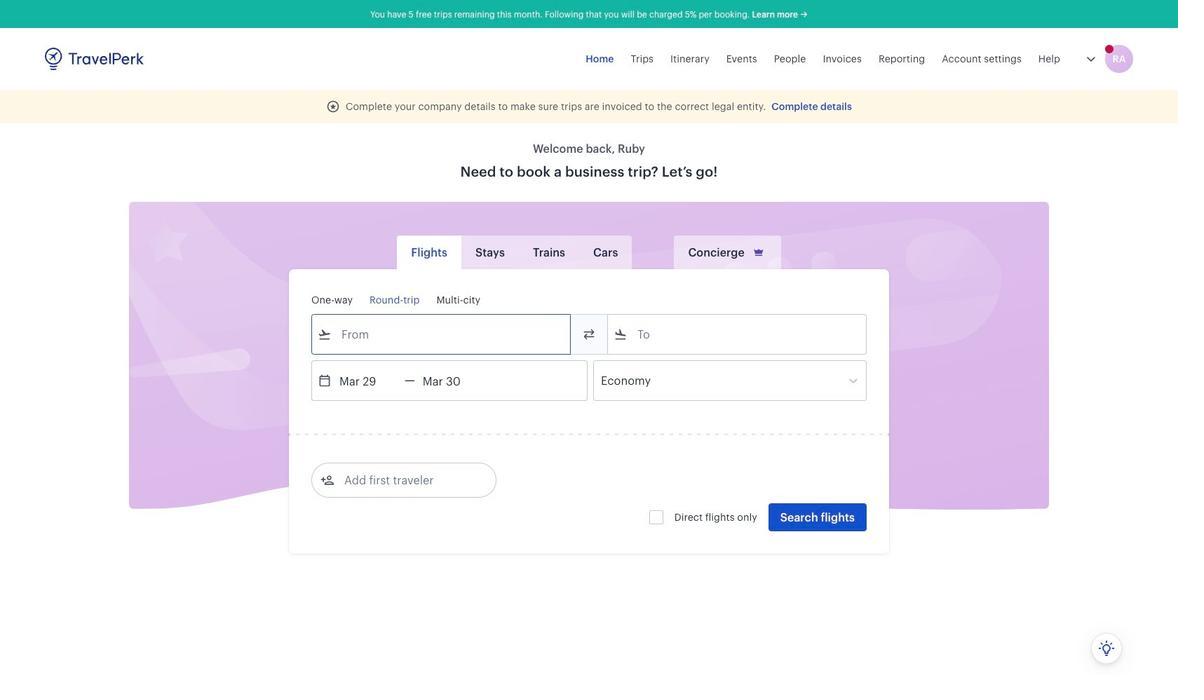 Task type: locate. For each thing, give the bounding box(es) containing it.
Depart text field
[[332, 361, 405, 400]]

Return text field
[[415, 361, 488, 400]]



Task type: describe. For each thing, give the bounding box(es) containing it.
From search field
[[332, 323, 552, 346]]

To search field
[[628, 323, 848, 346]]

Add first traveler search field
[[335, 469, 480, 492]]



